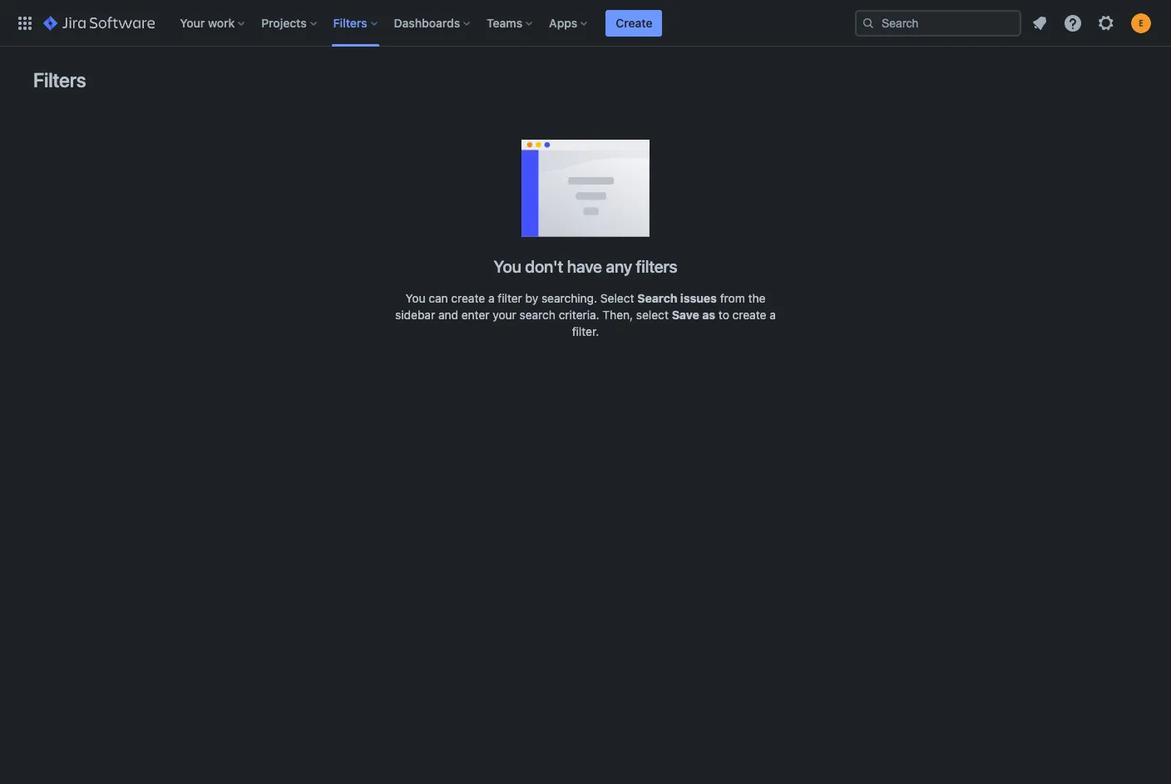 Task type: locate. For each thing, give the bounding box(es) containing it.
save as
[[672, 308, 716, 322]]

search
[[520, 308, 556, 322]]

0 vertical spatial you
[[494, 257, 521, 276]]

banner containing your work
[[0, 0, 1171, 47]]

from the sidebar and enter your search criteria. then, select
[[395, 291, 766, 322]]

you can create a filter by searching. select search issues
[[406, 291, 717, 305]]

you up filter on the top
[[494, 257, 521, 276]]

1 horizontal spatial filters
[[333, 15, 367, 30]]

0 horizontal spatial create
[[451, 291, 485, 305]]

jira software image
[[43, 13, 155, 33], [43, 13, 155, 33]]

0 horizontal spatial filters
[[33, 68, 86, 92]]

then,
[[603, 308, 633, 322]]

apps
[[549, 15, 578, 30]]

0 horizontal spatial you
[[406, 291, 426, 305]]

notifications image
[[1030, 13, 1050, 33]]

you don't have any filters
[[494, 257, 678, 276]]

create button
[[606, 10, 663, 36]]

filters right projects popup button
[[333, 15, 367, 30]]

your profile and settings image
[[1131, 13, 1151, 33]]

filters down appswitcher icon
[[33, 68, 86, 92]]

projects button
[[256, 10, 323, 36]]

projects
[[261, 15, 307, 30]]

search image
[[862, 16, 875, 30]]

as
[[702, 308, 716, 322]]

primary element
[[10, 0, 855, 46]]

sidebar
[[395, 308, 435, 322]]

1 horizontal spatial you
[[494, 257, 521, 276]]

have
[[567, 257, 602, 276]]

0 vertical spatial filters
[[333, 15, 367, 30]]

0 horizontal spatial a
[[488, 291, 495, 305]]

create
[[451, 291, 485, 305], [733, 308, 767, 322]]

0 vertical spatial a
[[488, 291, 495, 305]]

create down the
[[733, 308, 767, 322]]

apps button
[[544, 10, 594, 36]]

you for you don't have any filters
[[494, 257, 521, 276]]

can
[[429, 291, 448, 305]]

search
[[637, 291, 678, 305]]

select
[[601, 291, 634, 305]]

filters inside dropdown button
[[333, 15, 367, 30]]

1 vertical spatial a
[[770, 308, 776, 322]]

filters
[[333, 15, 367, 30], [33, 68, 86, 92]]

filter.
[[572, 324, 599, 339]]

enter
[[462, 308, 490, 322]]

appswitcher icon image
[[15, 13, 35, 33]]

dashboards
[[394, 15, 460, 30]]

1 horizontal spatial a
[[770, 308, 776, 322]]

banner
[[0, 0, 1171, 47]]

create up enter
[[451, 291, 485, 305]]

1 vertical spatial create
[[733, 308, 767, 322]]

a inside to create a filter.
[[770, 308, 776, 322]]

your
[[180, 15, 205, 30]]

teams
[[487, 15, 523, 30]]

a left filter on the top
[[488, 291, 495, 305]]

to create a filter.
[[572, 308, 776, 339]]

your work button
[[175, 10, 251, 36]]

a
[[488, 291, 495, 305], [770, 308, 776, 322]]

you up sidebar
[[406, 291, 426, 305]]

you
[[494, 257, 521, 276], [406, 291, 426, 305]]

by
[[525, 291, 538, 305]]

1 horizontal spatial create
[[733, 308, 767, 322]]

a right to
[[770, 308, 776, 322]]

1 vertical spatial you
[[406, 291, 426, 305]]



Task type: vqa. For each thing, say whether or not it's contained in the screenshot.
Copy dashboard
no



Task type: describe. For each thing, give the bounding box(es) containing it.
settings image
[[1096, 13, 1116, 33]]

any
[[606, 257, 632, 276]]

teams button
[[482, 10, 539, 36]]

criteria.
[[559, 308, 600, 322]]

searching.
[[542, 291, 597, 305]]

don't
[[525, 257, 563, 276]]

create
[[616, 15, 653, 30]]

select
[[636, 308, 669, 322]]

filter
[[498, 291, 522, 305]]

filters button
[[328, 10, 384, 36]]

create inside to create a filter.
[[733, 308, 767, 322]]

help image
[[1063, 13, 1083, 33]]

dashboards button
[[389, 10, 477, 36]]

your work
[[180, 15, 235, 30]]

and
[[438, 308, 458, 322]]

filters
[[636, 257, 678, 276]]

work
[[208, 15, 235, 30]]

the
[[748, 291, 766, 305]]

0 vertical spatial create
[[451, 291, 485, 305]]

to
[[719, 308, 729, 322]]

from
[[720, 291, 745, 305]]

issues
[[680, 291, 717, 305]]

your
[[493, 308, 516, 322]]

1 vertical spatial filters
[[33, 68, 86, 92]]

save
[[672, 308, 699, 322]]

Search field
[[855, 10, 1022, 36]]

you for you can create a filter by searching. select search issues
[[406, 291, 426, 305]]



